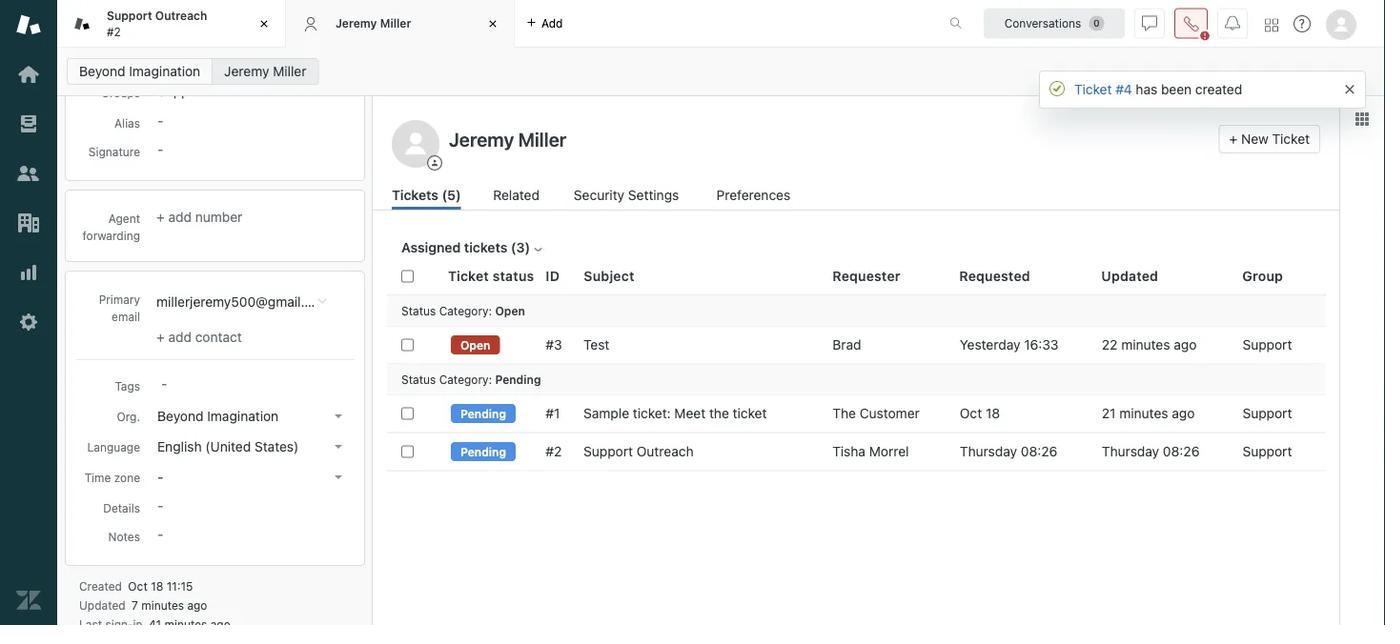 Task type: vqa. For each thing, say whether or not it's contained in the screenshot.
viewed
no



Task type: locate. For each thing, give the bounding box(es) containing it.
1 vertical spatial 18
[[151, 580, 163, 593]]

close image inside jeremy miller tab
[[483, 14, 502, 33]]

18 down yesterday
[[986, 406, 1000, 421]]

1 horizontal spatial thursday
[[1102, 444, 1159, 460]]

1 vertical spatial jeremy miller
[[224, 63, 306, 79]]

agent
[[108, 212, 140, 225]]

jeremy miller tab
[[286, 0, 515, 48]]

18 left 11:15
[[151, 580, 163, 593]]

#2 up beyond imagination link
[[107, 25, 121, 38]]

0 horizontal spatial jeremy miller
[[224, 63, 306, 79]]

minutes
[[1121, 337, 1170, 353], [1119, 406, 1168, 421], [141, 599, 184, 612]]

oct 18
[[960, 406, 1000, 421]]

primary
[[99, 293, 140, 306]]

0 horizontal spatial updated
[[79, 599, 126, 612]]

close image for tab containing support outreach
[[255, 14, 274, 33]]

minutes inside created oct 18 11:15 updated 7 minutes ago
[[141, 599, 184, 612]]

: down the status category : open
[[489, 373, 492, 386]]

jeremy
[[336, 16, 377, 30], [224, 63, 269, 79]]

zendesk support image
[[16, 12, 41, 37]]

None checkbox
[[401, 408, 414, 420]]

1 horizontal spatial outreach
[[637, 444, 694, 460]]

ago for 22 minutes ago
[[1174, 337, 1197, 353]]

outreach up beyond imagination link
[[155, 9, 207, 22]]

1 vertical spatial beyond
[[157, 408, 204, 424]]

ticket ‭#4‬ link
[[1074, 82, 1132, 97]]

2 arrow down image from the top
[[335, 476, 342, 479]]

2 vertical spatial minutes
[[141, 599, 184, 612]]

1 vertical spatial pending
[[460, 407, 506, 420]]

1 vertical spatial :
[[489, 373, 492, 386]]

thursday 08:26 down oct 18
[[960, 444, 1058, 460]]

beyond up groups
[[79, 63, 125, 79]]

thursday
[[960, 444, 1017, 460], [1102, 444, 1159, 460]]

0 vertical spatial jeremy miller
[[336, 16, 411, 30]]

None checkbox
[[401, 339, 414, 351], [401, 446, 414, 458], [401, 339, 414, 351], [401, 446, 414, 458]]

ago
[[1174, 337, 1197, 353], [1172, 406, 1195, 421], [187, 599, 207, 612]]

#3
[[546, 337, 562, 353]]

support outreach #2
[[107, 9, 207, 38]]

close image inside tab
[[255, 14, 274, 33]]

imagination down support outreach #2
[[129, 63, 200, 79]]

1 horizontal spatial jeremy
[[336, 16, 377, 30]]

contact
[[195, 329, 242, 345]]

jeremy miller inside jeremy miller tab
[[336, 16, 411, 30]]

ticket
[[733, 406, 767, 421]]

beyond
[[79, 63, 125, 79], [157, 408, 204, 424]]

new
[[1241, 131, 1269, 147]]

outreach down sample ticket: meet the ticket 'link'
[[637, 444, 694, 460]]

0 horizontal spatial 08:26
[[1021, 444, 1058, 460]]

0 vertical spatial category
[[439, 304, 489, 317]]

1 horizontal spatial open
[[495, 304, 525, 317]]

22
[[1102, 337, 1118, 353]]

miller
[[380, 16, 411, 30], [273, 63, 306, 79]]

2 category from the top
[[439, 373, 489, 386]]

category for open
[[439, 304, 489, 317]]

:
[[489, 304, 492, 317], [489, 373, 492, 386]]

0 vertical spatial jeremy
[[336, 16, 377, 30]]

1 horizontal spatial ticket
[[1074, 82, 1112, 97]]

1 vertical spatial +
[[156, 209, 165, 225]]

2 horizontal spatial ticket
[[1272, 131, 1310, 147]]

0 vertical spatial 18
[[986, 406, 1000, 421]]

2 status from the top
[[401, 373, 436, 386]]

oct
[[960, 406, 982, 421], [128, 580, 148, 593]]

oct down yesterday
[[960, 406, 982, 421]]

(5)
[[442, 187, 461, 203]]

0 vertical spatial updated
[[1102, 268, 1158, 284]]

0 vertical spatial :
[[489, 304, 492, 317]]

1 thursday from the left
[[960, 444, 1017, 460]]

0 horizontal spatial thursday 08:26
[[960, 444, 1058, 460]]

thursday 08:26 down 21 minutes ago
[[1102, 444, 1200, 460]]

open
[[495, 304, 525, 317], [460, 338, 490, 352]]

-
[[157, 469, 163, 485]]

apps image
[[1355, 112, 1370, 127]]

oct up 7
[[128, 580, 148, 593]]

1 horizontal spatial close image
[[483, 14, 502, 33]]

+
[[1229, 131, 1238, 147], [156, 209, 165, 225], [156, 329, 165, 345]]

2 vertical spatial +
[[156, 329, 165, 345]]

conversations
[[1005, 17, 1081, 30]]

jeremy inside 'secondary' "element"
[[224, 63, 269, 79]]

minutes down 11:15
[[141, 599, 184, 612]]

beyond imagination button
[[152, 403, 350, 430]]

0 horizontal spatial 18
[[151, 580, 163, 593]]

thursday down oct 18
[[960, 444, 1017, 460]]

ticket
[[1074, 82, 1112, 97], [1272, 131, 1310, 147], [448, 268, 489, 284]]

security settings link
[[574, 185, 685, 210]]

pending
[[495, 373, 541, 386], [460, 407, 506, 420], [460, 445, 506, 459]]

primary email
[[99, 293, 140, 323]]

close image left 'add' popup button
[[483, 14, 502, 33]]

get started image
[[16, 62, 41, 87]]

1 vertical spatial ago
[[1172, 406, 1195, 421]]

arrow down image inside english (united states) button
[[335, 445, 342, 449]]

groups
[[101, 86, 140, 99]]

0 vertical spatial open
[[495, 304, 525, 317]]

tags
[[115, 379, 140, 393]]

1 vertical spatial miller
[[273, 63, 306, 79]]

0 horizontal spatial imagination
[[129, 63, 200, 79]]

ticket:
[[633, 406, 671, 421]]

support
[[107, 9, 152, 22], [157, 83, 207, 99], [1243, 337, 1292, 353], [1243, 406, 1292, 421], [583, 444, 633, 460], [1243, 444, 1292, 460]]

0 vertical spatial arrow down image
[[335, 445, 342, 449]]

been
[[1161, 82, 1192, 97]]

assigned
[[401, 240, 461, 255]]

0 horizontal spatial outreach
[[155, 9, 207, 22]]

minutes for 22
[[1121, 337, 1170, 353]]

status
[[401, 304, 436, 317], [401, 373, 436, 386]]

preferences link
[[717, 185, 794, 210]]

ago right 22
[[1174, 337, 1197, 353]]

0 horizontal spatial #2
[[107, 25, 121, 38]]

0 horizontal spatial miller
[[273, 63, 306, 79]]

#2 down #1
[[546, 444, 562, 460]]

status for status category : open
[[401, 304, 436, 317]]

outreach for support outreach #2
[[155, 9, 207, 22]]

None text field
[[443, 125, 1211, 153]]

0 vertical spatial status
[[401, 304, 436, 317]]

outreach inside support outreach #2
[[155, 9, 207, 22]]

agent forwarding
[[82, 212, 140, 242]]

0 vertical spatial #2
[[107, 25, 121, 38]]

created
[[1195, 82, 1242, 97]]

ago down 11:15
[[187, 599, 207, 612]]

outreach for support outreach
[[637, 444, 694, 460]]

ticket left the ‭#4‬
[[1074, 82, 1112, 97]]

1 vertical spatial updated
[[79, 599, 126, 612]]

admin image
[[16, 310, 41, 335]]

tickets (5) link
[[392, 185, 461, 210]]

close image up jeremy miller link
[[255, 14, 274, 33]]

2 vertical spatial pending
[[460, 445, 506, 459]]

imagination
[[129, 63, 200, 79], [207, 408, 279, 424]]

2 vertical spatial ticket
[[448, 268, 489, 284]]

ticket down assigned tickets (3)
[[448, 268, 489, 284]]

number
[[195, 209, 242, 225]]

grid containing ticket status
[[373, 257, 1339, 625]]

preferences
[[717, 187, 790, 203]]

: down ticket status
[[489, 304, 492, 317]]

0 horizontal spatial jeremy
[[224, 63, 269, 79]]

2 vertical spatial add
[[168, 329, 192, 345]]

notes
[[108, 530, 140, 543]]

requested
[[959, 268, 1030, 284]]

1 vertical spatial beyond imagination
[[157, 408, 279, 424]]

category
[[439, 304, 489, 317], [439, 373, 489, 386]]

0 horizontal spatial ticket
[[448, 268, 489, 284]]

settings
[[628, 187, 679, 203]]

ago right 21
[[1172, 406, 1195, 421]]

status down the status category : open
[[401, 373, 436, 386]]

id
[[546, 268, 560, 284]]

minutes for 21
[[1119, 406, 1168, 421]]

#2
[[107, 25, 121, 38], [546, 444, 562, 460]]

category down ticket status
[[439, 304, 489, 317]]

0 vertical spatial minutes
[[1121, 337, 1170, 353]]

jeremy miller link
[[212, 58, 319, 85]]

the
[[709, 406, 729, 421]]

add for add number
[[168, 209, 192, 225]]

1 thursday 08:26 from the left
[[960, 444, 1058, 460]]

beyond up english
[[157, 408, 204, 424]]

1 vertical spatial jeremy
[[224, 63, 269, 79]]

status down select all tickets checkbox at top
[[401, 304, 436, 317]]

minutes right 21
[[1119, 406, 1168, 421]]

Select All Tickets checkbox
[[401, 270, 414, 282]]

add button
[[515, 0, 574, 47]]

1 status from the top
[[401, 304, 436, 317]]

updated up 22 minutes ago
[[1102, 268, 1158, 284]]

0 horizontal spatial beyond
[[79, 63, 125, 79]]

0 vertical spatial beyond imagination
[[79, 63, 200, 79]]

thursday down 21 minutes ago
[[1102, 444, 1159, 460]]

jeremy miller
[[336, 16, 411, 30], [224, 63, 306, 79]]

beyond imagination inside beyond imagination link
[[79, 63, 200, 79]]

0 vertical spatial add
[[541, 17, 563, 30]]

tickets
[[392, 187, 438, 203]]

org.
[[117, 410, 140, 423]]

1 horizontal spatial thursday 08:26
[[1102, 444, 1200, 460]]

0 vertical spatial beyond
[[79, 63, 125, 79]]

forwarding
[[82, 229, 140, 242]]

1 vertical spatial ticket
[[1272, 131, 1310, 147]]

english (united states) button
[[152, 434, 350, 460]]

notifications image
[[1225, 16, 1240, 31]]

open up status category : pending
[[460, 338, 490, 352]]

0 vertical spatial outreach
[[155, 9, 207, 22]]

1 close image from the left
[[255, 14, 274, 33]]

1 vertical spatial arrow down image
[[335, 476, 342, 479]]

1 vertical spatial oct
[[128, 580, 148, 593]]

1 vertical spatial category
[[439, 373, 489, 386]]

support outreach
[[583, 444, 694, 460]]

1 horizontal spatial 18
[[986, 406, 1000, 421]]

support inside support outreach link
[[583, 444, 633, 460]]

beyond imagination up english (united states)
[[157, 408, 279, 424]]

1 category from the top
[[439, 304, 489, 317]]

created
[[79, 580, 122, 593]]

close image
[[255, 14, 274, 33], [483, 14, 502, 33]]

english
[[157, 439, 202, 455]]

0 vertical spatial ago
[[1174, 337, 1197, 353]]

0 vertical spatial imagination
[[129, 63, 200, 79]]

arrow down image inside - button
[[335, 476, 342, 479]]

morrel
[[869, 444, 909, 460]]

category down the status category : open
[[439, 373, 489, 386]]

1 : from the top
[[489, 304, 492, 317]]

+ left the contact
[[156, 329, 165, 345]]

group
[[1243, 268, 1283, 284]]

grid
[[373, 257, 1339, 625]]

+ inside button
[[1229, 131, 1238, 147]]

zone
[[114, 471, 140, 484]]

status category : open
[[401, 304, 525, 317]]

+ left new
[[1229, 131, 1238, 147]]

1 vertical spatial outreach
[[637, 444, 694, 460]]

0 horizontal spatial thursday
[[960, 444, 1017, 460]]

2 : from the top
[[489, 373, 492, 386]]

1 horizontal spatial miller
[[380, 16, 411, 30]]

+ right "agent" at the left of the page
[[156, 209, 165, 225]]

ticket right new
[[1272, 131, 1310, 147]]

18
[[986, 406, 1000, 421], [151, 580, 163, 593]]

thursday 08:26
[[960, 444, 1058, 460], [1102, 444, 1200, 460]]

status for status category : pending
[[401, 373, 436, 386]]

customer
[[860, 406, 920, 421]]

+ for + new ticket
[[1229, 131, 1238, 147]]

1 horizontal spatial beyond
[[157, 408, 204, 424]]

1 horizontal spatial updated
[[1102, 268, 1158, 284]]

jeremy miller inside jeremy miller link
[[224, 63, 306, 79]]

beyond imagination up groups
[[79, 63, 200, 79]]

outreach
[[155, 9, 207, 22], [637, 444, 694, 460]]

imagination up english (united states) button at the left bottom
[[207, 408, 279, 424]]

tab
[[57, 0, 286, 48]]

1 vertical spatial status
[[401, 373, 436, 386]]

+ for + add number
[[156, 209, 165, 225]]

0 vertical spatial ticket
[[1074, 82, 1112, 97]]

arrow down image
[[335, 445, 342, 449], [335, 476, 342, 479]]

status category : pending
[[401, 373, 541, 386]]

sample
[[583, 406, 629, 421]]

0 vertical spatial +
[[1229, 131, 1238, 147]]

1 vertical spatial add
[[168, 209, 192, 225]]

updated down created
[[79, 599, 126, 612]]

1 vertical spatial minutes
[[1119, 406, 1168, 421]]

ticket for ticket ‭#4‬ has been created
[[1074, 82, 1112, 97]]

1 horizontal spatial 08:26
[[1163, 444, 1200, 460]]

jeremy inside tab
[[336, 16, 377, 30]]

category for pending
[[439, 373, 489, 386]]

1 horizontal spatial #2
[[546, 444, 562, 460]]

2 vertical spatial ago
[[187, 599, 207, 612]]

millerjeremy500@gmail.com
[[156, 294, 331, 310]]

minutes right 22
[[1121, 337, 1170, 353]]

arrow down image for -
[[335, 476, 342, 479]]

tab containing support outreach
[[57, 0, 286, 48]]

0 vertical spatial miller
[[380, 16, 411, 30]]

open down status
[[495, 304, 525, 317]]

1 horizontal spatial jeremy miller
[[336, 16, 411, 30]]

1 vertical spatial open
[[460, 338, 490, 352]]

0 vertical spatial oct
[[960, 406, 982, 421]]

tisha
[[833, 444, 866, 460]]

zendesk image
[[16, 588, 41, 613]]

(3)
[[511, 240, 530, 255]]

2 close image from the left
[[483, 14, 502, 33]]

+ add number
[[156, 209, 242, 225]]

0 horizontal spatial oct
[[128, 580, 148, 593]]

0 horizontal spatial close image
[[255, 14, 274, 33]]

1 vertical spatial imagination
[[207, 408, 279, 424]]

1 arrow down image from the top
[[335, 445, 342, 449]]

1 horizontal spatial imagination
[[207, 408, 279, 424]]



Task type: describe. For each thing, give the bounding box(es) containing it.
tisha morrel
[[833, 444, 909, 460]]

pending for #1
[[460, 407, 506, 420]]

meet
[[674, 406, 706, 421]]

conversations button
[[984, 8, 1125, 39]]

assigned tickets (3)
[[401, 240, 530, 255]]

support outreach link
[[583, 443, 694, 460]]

states)
[[254, 439, 299, 455]]

has
[[1136, 82, 1158, 97]]

1 08:26 from the left
[[1021, 444, 1058, 460]]

ticket status
[[448, 268, 534, 284]]

arrow down image
[[335, 415, 342, 418]]

test
[[583, 337, 609, 353]]

1 vertical spatial #2
[[546, 444, 562, 460]]

secondary element
[[57, 52, 1385, 91]]

ago for 21 minutes ago
[[1172, 406, 1195, 421]]

+ add contact
[[156, 329, 242, 345]]

reporting image
[[16, 260, 41, 285]]

time
[[84, 471, 111, 484]]

arrow down image for english (united states)
[[335, 445, 342, 449]]

organizations image
[[16, 211, 41, 235]]

details
[[103, 501, 140, 515]]

+ new ticket
[[1229, 131, 1310, 147]]

21 minutes ago
[[1102, 406, 1195, 421]]

brad
[[833, 337, 861, 353]]

test link
[[583, 337, 609, 354]]

2 08:26 from the left
[[1163, 444, 1200, 460]]

1 horizontal spatial oct
[[960, 406, 982, 421]]

(united
[[205, 439, 251, 455]]

status
[[493, 268, 534, 284]]

21
[[1102, 406, 1116, 421]]

#2 inside support outreach #2
[[107, 25, 121, 38]]

pending for #2
[[460, 445, 506, 459]]

imagination inside button
[[207, 408, 279, 424]]

add inside popup button
[[541, 17, 563, 30]]

miller inside tab
[[380, 16, 411, 30]]

created oct 18 11:15 updated 7 minutes ago
[[79, 580, 207, 612]]

get help image
[[1294, 15, 1311, 32]]

signature
[[89, 145, 140, 158]]

views image
[[16, 112, 41, 136]]

language
[[87, 440, 140, 454]]

ticket for ticket status
[[448, 268, 489, 284]]

ticket ‭#4‬ has been created
[[1074, 82, 1242, 97]]

subject
[[584, 268, 635, 284]]

alias
[[114, 116, 140, 130]]

: for open
[[489, 304, 492, 317]]

#1
[[546, 406, 560, 421]]

0 horizontal spatial open
[[460, 338, 490, 352]]

updated inside created oct 18 11:15 updated 7 minutes ago
[[79, 599, 126, 612]]

security settings
[[574, 187, 679, 203]]

sample ticket: meet the ticket link
[[583, 405, 767, 422]]

beyond inside 'secondary' "element"
[[79, 63, 125, 79]]

yesterday 16:33
[[960, 337, 1059, 353]]

7
[[132, 599, 138, 612]]

+ for + add contact
[[156, 329, 165, 345]]

2 thursday from the left
[[1102, 444, 1159, 460]]

security
[[574, 187, 625, 203]]

main element
[[0, 0, 57, 625]]

- button
[[152, 464, 350, 491]]

16:33
[[1024, 337, 1059, 353]]

×
[[1344, 75, 1356, 98]]

11:15
[[167, 580, 193, 593]]

tickets (5)
[[392, 187, 461, 203]]

requester
[[833, 268, 901, 284]]

imagination inside 'secondary' "element"
[[129, 63, 200, 79]]

18 inside created oct 18 11:15 updated 7 minutes ago
[[151, 580, 163, 593]]

ago inside created oct 18 11:15 updated 7 minutes ago
[[187, 599, 207, 612]]

‭#4‬
[[1116, 82, 1132, 97]]

beyond imagination link
[[67, 58, 213, 85]]

× button
[[1344, 75, 1356, 98]]

support inside support outreach #2
[[107, 9, 152, 22]]

tickets
[[464, 240, 507, 255]]

beyond imagination inside beyond imagination button
[[157, 408, 279, 424]]

close image for jeremy miller tab
[[483, 14, 502, 33]]

ticket inside + new ticket button
[[1272, 131, 1310, 147]]

- field
[[153, 374, 350, 395]]

related
[[493, 187, 540, 203]]

0 vertical spatial pending
[[495, 373, 541, 386]]

button displays agent's chat status as invisible. image
[[1142, 16, 1157, 31]]

oct inside created oct 18 11:15 updated 7 minutes ago
[[128, 580, 148, 593]]

add for add contact
[[168, 329, 192, 345]]

sample ticket: meet the ticket
[[583, 406, 767, 421]]

related link
[[493, 185, 542, 210]]

yesterday
[[960, 337, 1021, 353]]

time zone
[[84, 471, 140, 484]]

miller inside 'secondary' "element"
[[273, 63, 306, 79]]

22 minutes ago
[[1102, 337, 1197, 353]]

email
[[112, 310, 140, 323]]

: for pending
[[489, 373, 492, 386]]

2 thursday 08:26 from the left
[[1102, 444, 1200, 460]]

english (united states)
[[157, 439, 299, 455]]

+ new ticket button
[[1219, 125, 1320, 153]]

beyond inside button
[[157, 408, 204, 424]]

the
[[833, 406, 856, 421]]

tabs tab list
[[57, 0, 930, 48]]

zendesk products image
[[1265, 19, 1278, 32]]

customers image
[[16, 161, 41, 186]]



